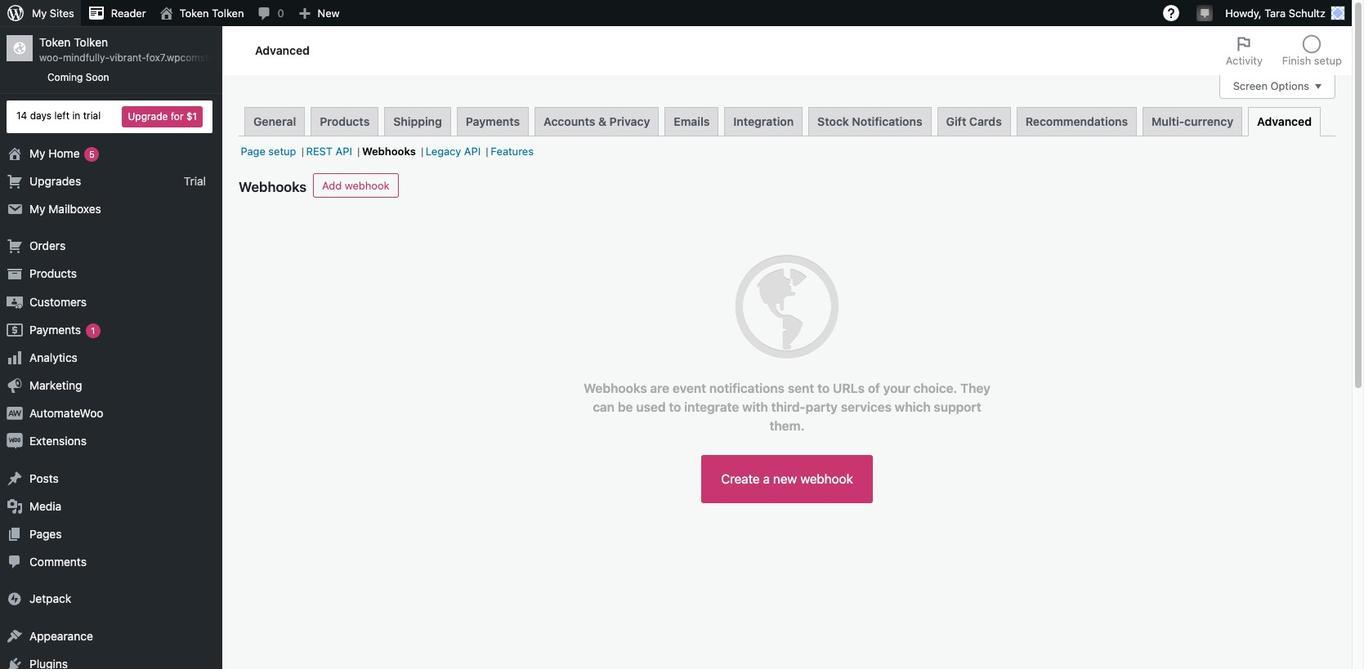 Task type: vqa. For each thing, say whether or not it's contained in the screenshot.


Task type: locate. For each thing, give the bounding box(es) containing it.
payments for payments 1
[[29, 323, 81, 337]]

1 vertical spatial my
[[29, 146, 45, 160]]

0 vertical spatial webhook
[[345, 179, 390, 192]]

my mailboxes
[[29, 202, 101, 216]]

my left home
[[29, 146, 45, 160]]

0 horizontal spatial setup
[[269, 144, 296, 157]]

advanced down 0
[[255, 43, 310, 57]]

howdy,
[[1226, 7, 1262, 20]]

my for my sites
[[32, 7, 47, 20]]

token for token tolken woo-mindfully-vibrant-fox7.wpcomstaging.com coming soon
[[39, 35, 71, 49]]

new
[[318, 7, 340, 20]]

my sites
[[32, 7, 74, 20]]

token up fox7.wpcomstaging.com
[[180, 7, 209, 20]]

shipping link
[[385, 107, 451, 135]]

1 horizontal spatial to
[[818, 381, 830, 396]]

integration
[[734, 114, 794, 128]]

screen options button
[[1220, 74, 1336, 99]]

2 vertical spatial webhooks
[[584, 381, 647, 396]]

setup for finish
[[1315, 54, 1343, 67]]

them.
[[770, 419, 805, 434]]

0 vertical spatial advanced
[[255, 43, 310, 57]]

my
[[32, 7, 47, 20], [29, 146, 45, 160], [29, 202, 45, 216]]

advanced link
[[1249, 107, 1322, 136]]

automatewoo
[[29, 407, 103, 421]]

mindfully-
[[63, 52, 110, 64]]

1 vertical spatial token
[[39, 35, 71, 49]]

payments for payments
[[466, 114, 520, 128]]

0 vertical spatial products
[[320, 114, 370, 128]]

advanced down screen options dropdown button
[[1258, 114, 1313, 128]]

my left sites
[[32, 7, 47, 20]]

tolken inside "token tolken woo-mindfully-vibrant-fox7.wpcomstaging.com coming soon"
[[74, 35, 108, 49]]

0 horizontal spatial products
[[29, 267, 77, 281]]

1 vertical spatial tolken
[[74, 35, 108, 49]]

0 horizontal spatial payments
[[29, 323, 81, 337]]

1 horizontal spatial tolken
[[212, 7, 244, 20]]

0 horizontal spatial webhooks
[[239, 179, 310, 195]]

payments inside main menu navigation
[[29, 323, 81, 337]]

tara
[[1265, 7, 1287, 20]]

comments
[[29, 555, 87, 569]]

payments up features "link"
[[466, 114, 520, 128]]

my for my home 5
[[29, 146, 45, 160]]

tab list containing activity
[[1217, 26, 1353, 75]]

my for my mailboxes
[[29, 202, 45, 216]]

0 vertical spatial my
[[32, 7, 47, 20]]

payments 1
[[29, 323, 95, 337]]

&
[[599, 114, 607, 128]]

general link
[[245, 107, 305, 135]]

products
[[320, 114, 370, 128], [29, 267, 77, 281]]

1 horizontal spatial webhooks
[[362, 144, 416, 157]]

services
[[841, 400, 892, 415]]

toolbar navigation
[[0, 0, 1353, 29]]

general
[[254, 114, 296, 128]]

webhook right new
[[801, 472, 854, 487]]

tab list
[[1217, 26, 1353, 75]]

products inside main menu navigation
[[29, 267, 77, 281]]

0 horizontal spatial to
[[669, 400, 681, 415]]

|
[[301, 144, 304, 157], [357, 144, 360, 157], [421, 144, 424, 157], [486, 144, 489, 157]]

screen
[[1234, 80, 1268, 93]]

14 days left in trial
[[16, 110, 101, 122]]

party
[[806, 400, 838, 415]]

1 vertical spatial payments
[[29, 323, 81, 337]]

tolken inside toolbar navigation
[[212, 7, 244, 20]]

webhooks
[[362, 144, 416, 157], [239, 179, 310, 195], [584, 381, 647, 396]]

14
[[16, 110, 27, 122]]

2 horizontal spatial webhooks
[[584, 381, 647, 396]]

gift cards link
[[938, 107, 1011, 135]]

your
[[884, 381, 911, 396]]

to up party
[[818, 381, 830, 396]]

2 vertical spatial my
[[29, 202, 45, 216]]

products link up 1
[[0, 260, 222, 288]]

advanced
[[255, 43, 310, 57], [1258, 114, 1313, 128]]

left
[[54, 110, 70, 122]]

4 | from the left
[[486, 144, 489, 157]]

1 horizontal spatial products link
[[311, 107, 379, 135]]

1
[[91, 325, 95, 336]]

0 vertical spatial payments
[[466, 114, 520, 128]]

0 vertical spatial token
[[180, 7, 209, 20]]

api right rest
[[336, 144, 352, 157]]

urls
[[833, 381, 865, 396]]

add webhook link
[[313, 173, 399, 198]]

my down upgrades
[[29, 202, 45, 216]]

media
[[29, 500, 62, 513]]

0 horizontal spatial token
[[39, 35, 71, 49]]

my inside toolbar navigation
[[32, 7, 47, 20]]

0 vertical spatial tolken
[[212, 7, 244, 20]]

products link up rest api "link"
[[311, 107, 379, 135]]

1 horizontal spatial token
[[180, 7, 209, 20]]

0 link
[[251, 0, 291, 26]]

0 vertical spatial setup
[[1315, 54, 1343, 67]]

0 vertical spatial products link
[[311, 107, 379, 135]]

api right "legacy"
[[464, 144, 481, 157]]

rest
[[306, 144, 333, 157]]

0 horizontal spatial api
[[336, 144, 352, 157]]

stock notifications link
[[809, 107, 932, 135]]

multi-currency link
[[1143, 107, 1243, 135]]

products up customers
[[29, 267, 77, 281]]

token
[[180, 7, 209, 20], [39, 35, 71, 49]]

are
[[651, 381, 670, 396]]

comments link
[[0, 549, 222, 577]]

integrate
[[685, 400, 739, 415]]

my sites link
[[0, 0, 81, 26]]

accounts & privacy link
[[535, 107, 659, 135]]

setup right page
[[269, 144, 296, 157]]

1 vertical spatial products
[[29, 267, 77, 281]]

1 vertical spatial advanced
[[1258, 114, 1313, 128]]

finish setup
[[1283, 54, 1343, 67]]

new
[[774, 472, 798, 487]]

setup
[[1315, 54, 1343, 67], [269, 144, 296, 157]]

webhooks inside webhooks are event notifications sent to urls of your choice. they can be used to integrate with third-party services which support them.
[[584, 381, 647, 396]]

webhooks up be
[[584, 381, 647, 396]]

trial
[[83, 110, 101, 122]]

main menu navigation
[[0, 26, 257, 670]]

appearance
[[29, 629, 93, 643]]

tolken
[[212, 7, 244, 20], [74, 35, 108, 49]]

marketing link
[[0, 372, 222, 400]]

1 horizontal spatial api
[[464, 144, 481, 157]]

multi-currency
[[1152, 114, 1234, 128]]

customers link
[[0, 288, 222, 316]]

1 horizontal spatial payments
[[466, 114, 520, 128]]

token inside "token tolken woo-mindfully-vibrant-fox7.wpcomstaging.com coming soon"
[[39, 35, 71, 49]]

notifications
[[852, 114, 923, 128]]

gift
[[947, 114, 967, 128]]

setup right finish
[[1315, 54, 1343, 67]]

0 horizontal spatial tolken
[[74, 35, 108, 49]]

webhooks link
[[360, 142, 418, 160]]

1 vertical spatial webhook
[[801, 472, 854, 487]]

setup inside button
[[1315, 54, 1343, 67]]

automatewoo link
[[0, 400, 222, 428]]

1 horizontal spatial advanced
[[1258, 114, 1313, 128]]

schultz
[[1289, 7, 1326, 20]]

1 | from the left
[[301, 144, 304, 157]]

webhook right add
[[345, 179, 390, 192]]

to
[[818, 381, 830, 396], [669, 400, 681, 415]]

options
[[1271, 80, 1310, 93]]

payments up analytics
[[29, 323, 81, 337]]

webhooks for webhooks
[[239, 179, 310, 195]]

upgrade for $1 button
[[122, 106, 203, 127]]

setup for page
[[269, 144, 296, 157]]

1 vertical spatial setup
[[269, 144, 296, 157]]

a
[[763, 472, 770, 487]]

tolken up mindfully-
[[74, 35, 108, 49]]

webhooks down shipping
[[362, 144, 416, 157]]

tolken left 0 link
[[212, 7, 244, 20]]

1 vertical spatial webhooks
[[239, 179, 310, 195]]

finish setup button
[[1273, 26, 1353, 75]]

products up rest api "link"
[[320, 114, 370, 128]]

token up "woo-" on the left of page
[[39, 35, 71, 49]]

my mailboxes link
[[0, 195, 222, 223]]

token for token tolken
[[180, 7, 209, 20]]

webhooks down "page setup" link at the left top
[[239, 179, 310, 195]]

home
[[49, 146, 80, 160]]

| left features
[[486, 144, 489, 157]]

fox7.wpcomstaging.com
[[146, 52, 257, 64]]

to down event
[[669, 400, 681, 415]]

| left "legacy"
[[421, 144, 424, 157]]

1 api from the left
[[336, 144, 352, 157]]

0 horizontal spatial products link
[[0, 260, 222, 288]]

1 horizontal spatial setup
[[1315, 54, 1343, 67]]

add webhook
[[322, 179, 390, 192]]

cards
[[970, 114, 1002, 128]]

token inside toolbar navigation
[[180, 7, 209, 20]]

0 horizontal spatial webhook
[[345, 179, 390, 192]]

| right rest api "link"
[[357, 144, 360, 157]]

2 api from the left
[[464, 144, 481, 157]]

0
[[278, 7, 284, 20]]

coming
[[47, 71, 83, 83]]

used
[[636, 400, 666, 415]]

recommendations
[[1026, 114, 1129, 128]]

| left rest
[[301, 144, 304, 157]]

pages
[[29, 527, 62, 541]]

0 horizontal spatial advanced
[[255, 43, 310, 57]]

orders
[[29, 239, 66, 253]]



Task type: describe. For each thing, give the bounding box(es) containing it.
analytics link
[[0, 344, 222, 372]]

emails link
[[665, 107, 719, 135]]

event
[[673, 381, 707, 396]]

webhooks are event notifications sent to urls of your choice. they can be used to integrate with third-party services which support them.
[[584, 381, 991, 434]]

in
[[72, 110, 80, 122]]

analytics
[[29, 351, 78, 365]]

token tolken
[[180, 7, 244, 20]]

currency
[[1185, 114, 1234, 128]]

webhooks for webhooks are event notifications sent to urls of your choice. they can be used to integrate with third-party services which support them.
[[584, 381, 647, 396]]

1 vertical spatial products link
[[0, 260, 222, 288]]

tolken for token tolken
[[212, 7, 244, 20]]

new link
[[291, 0, 346, 26]]

1 horizontal spatial webhook
[[801, 472, 854, 487]]

howdy, tara schultz
[[1226, 7, 1326, 20]]

posts
[[29, 472, 59, 485]]

mailboxes
[[49, 202, 101, 216]]

privacy
[[610, 114, 650, 128]]

shipping
[[394, 114, 442, 128]]

payments link
[[457, 107, 529, 135]]

jetpack link
[[0, 586, 222, 614]]

legacy api link
[[424, 142, 483, 160]]

media link
[[0, 493, 222, 521]]

recommendations link
[[1017, 107, 1138, 135]]

soon
[[86, 71, 109, 83]]

accounts & privacy
[[544, 114, 650, 128]]

1 vertical spatial to
[[669, 400, 681, 415]]

accounts
[[544, 114, 596, 128]]

0 vertical spatial to
[[818, 381, 830, 396]]

page
[[241, 144, 266, 157]]

finish
[[1283, 54, 1312, 67]]

with
[[743, 400, 769, 415]]

screen options
[[1234, 80, 1310, 93]]

features
[[491, 144, 534, 157]]

notifications
[[710, 381, 785, 396]]

multi-
[[1152, 114, 1185, 128]]

legacy
[[426, 144, 461, 157]]

5
[[89, 148, 95, 159]]

extensions
[[29, 435, 87, 449]]

gift cards
[[947, 114, 1002, 128]]

reader link
[[81, 0, 153, 26]]

days
[[30, 110, 52, 122]]

create a new webhook link
[[702, 456, 873, 504]]

tolken for token tolken woo-mindfully-vibrant-fox7.wpcomstaging.com coming soon
[[74, 35, 108, 49]]

third-
[[772, 400, 806, 415]]

sites
[[50, 7, 74, 20]]

1 horizontal spatial products
[[320, 114, 370, 128]]

they
[[961, 381, 991, 396]]

3 | from the left
[[421, 144, 424, 157]]

be
[[618, 400, 633, 415]]

vibrant-
[[110, 52, 146, 64]]

0 vertical spatial webhooks
[[362, 144, 416, 157]]

notification image
[[1199, 6, 1212, 19]]

choice.
[[914, 381, 958, 396]]

activity button
[[1217, 26, 1273, 75]]

appearance link
[[0, 623, 222, 651]]

2 | from the left
[[357, 144, 360, 157]]

add
[[322, 179, 342, 192]]

upgrade for $1
[[128, 110, 197, 122]]

pages link
[[0, 521, 222, 549]]

of
[[868, 381, 881, 396]]

page setup link
[[239, 142, 299, 160]]

jetpack
[[29, 592, 71, 606]]

can
[[593, 400, 615, 415]]

token tolken link
[[153, 0, 251, 26]]

upgrades
[[29, 174, 81, 188]]

token tolken woo-mindfully-vibrant-fox7.wpcomstaging.com coming soon
[[39, 35, 257, 83]]

which
[[895, 400, 931, 415]]

trial
[[184, 174, 206, 188]]

orders link
[[0, 232, 222, 260]]

create
[[722, 472, 760, 487]]

features link
[[489, 142, 536, 160]]

activity
[[1226, 54, 1263, 67]]

upgrade
[[128, 110, 168, 122]]

stock notifications
[[818, 114, 923, 128]]

for
[[171, 110, 184, 122]]

reader
[[111, 7, 146, 20]]

my home 5
[[29, 146, 95, 160]]

sent
[[788, 381, 815, 396]]



